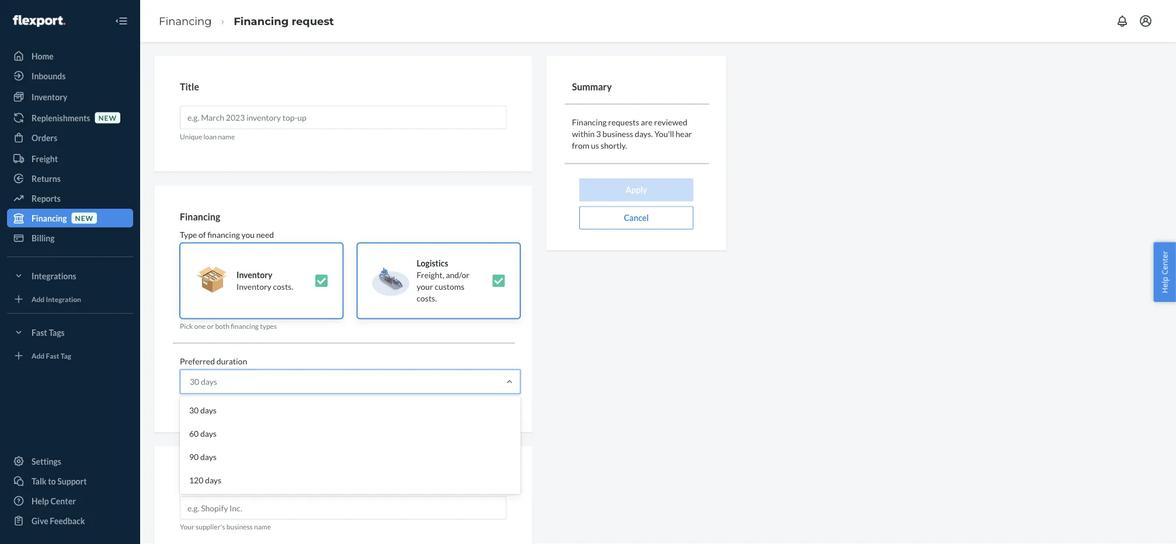 Task type: vqa. For each thing, say whether or not it's contained in the screenshot.
(Perris,
no



Task type: describe. For each thing, give the bounding box(es) containing it.
inventory up types on the bottom left of page
[[236, 282, 271, 292]]

0 vertical spatial name
[[218, 132, 235, 141]]

help center button
[[1154, 242, 1176, 302]]

reviewed
[[654, 117, 687, 127]]

1 vertical spatial name
[[254, 523, 271, 532]]

0 vertical spatial financing
[[207, 230, 240, 240]]

type
[[180, 230, 197, 240]]

unique loan name
[[180, 132, 235, 141]]

integrations
[[32, 271, 76, 281]]

billing link
[[7, 229, 133, 248]]

inventory down you on the left of page
[[236, 270, 272, 280]]

1 vertical spatial help
[[32, 497, 49, 507]]

tag
[[61, 352, 71, 360]]

reports link
[[7, 189, 133, 208]]

returns link
[[7, 169, 133, 188]]

open notifications image
[[1115, 14, 1129, 28]]

summary
[[572, 81, 612, 93]]

120 days
[[189, 476, 221, 486]]

business inside financing requests are reviewed within 3 business days. you'll hear from us shortly.
[[603, 129, 633, 139]]

freight
[[32, 154, 58, 164]]

1 vertical spatial 30 days
[[189, 406, 217, 416]]

days right 120
[[205, 476, 221, 486]]

0 vertical spatial 30 days
[[190, 377, 217, 387]]

apply button
[[579, 178, 693, 202]]

your
[[180, 523, 194, 532]]

logistics freight, and/or your customs costs.
[[417, 259, 469, 304]]

help inside button
[[1159, 277, 1170, 294]]

financing link
[[159, 15, 212, 27]]

0 horizontal spatial business
[[226, 523, 253, 532]]

0 vertical spatial 30
[[190, 377, 199, 387]]

unique
[[180, 132, 202, 141]]

1 vertical spatial 30
[[189, 406, 199, 416]]

60 days
[[189, 429, 217, 439]]

freight link
[[7, 149, 133, 168]]

of
[[198, 230, 206, 240]]

add fast tag link
[[7, 347, 133, 366]]

are
[[641, 117, 653, 127]]

fast tags
[[32, 328, 65, 338]]

flexport logo image
[[13, 15, 65, 27]]

1 vertical spatial fast
[[46, 352, 59, 360]]

each
[[180, 398, 195, 406]]

and/or
[[446, 270, 469, 280]]

inventory down inbounds on the top left of page
[[32, 92, 67, 102]]

or
[[207, 322, 214, 330]]

customs
[[435, 282, 464, 292]]

shortly.
[[601, 141, 627, 151]]

billing
[[32, 233, 55, 243]]

financing requests are reviewed within 3 business days. you'll hear from us shortly.
[[572, 117, 692, 151]]

cancel button
[[579, 206, 693, 230]]

60
[[189, 429, 199, 439]]

you
[[241, 230, 255, 240]]

within
[[572, 129, 595, 139]]

talk to support button
[[7, 472, 133, 491]]

apply
[[626, 185, 647, 195]]

home
[[32, 51, 54, 61]]

90 days
[[189, 453, 217, 462]]

open account menu image
[[1139, 14, 1153, 28]]

loan
[[203, 132, 217, 141]]

replenishments
[[32, 113, 90, 123]]

days right 60
[[200, 429, 217, 439]]

1 vertical spatial financing
[[231, 322, 259, 330]]

120
[[189, 476, 203, 486]]

title
[[180, 81, 199, 93]]

3
[[596, 129, 601, 139]]

settings link
[[7, 453, 133, 471]]

outlay
[[296, 398, 315, 406]]

inbounds link
[[7, 67, 133, 85]]

upon
[[279, 398, 295, 406]]

days.
[[635, 129, 653, 139]]

each installment schedule starts upon outlay
[[180, 398, 315, 406]]

add fast tag
[[32, 352, 71, 360]]

duration
[[216, 357, 247, 367]]

types
[[260, 322, 277, 330]]

us
[[591, 141, 599, 151]]

supplier's
[[196, 523, 225, 532]]

fast tags button
[[7, 323, 133, 342]]

inventory down 90 days
[[180, 472, 221, 484]]

returns
[[32, 174, 61, 184]]

add for add integration
[[32, 295, 44, 304]]

costs. inside "logistics freight, and/or your customs costs."
[[417, 294, 437, 304]]

orders
[[32, 133, 57, 143]]

hear
[[676, 129, 692, 139]]

integration
[[46, 295, 81, 304]]



Task type: locate. For each thing, give the bounding box(es) containing it.
0 vertical spatial business
[[603, 129, 633, 139]]

name right supplier's
[[254, 523, 271, 532]]

financing request
[[234, 15, 334, 27]]

give feedback
[[32, 516, 85, 526]]

add down the fast tags
[[32, 352, 44, 360]]

costs.
[[273, 282, 293, 292], [417, 294, 437, 304]]

days up the installment
[[201, 377, 217, 387]]

logistics
[[417, 259, 448, 269]]

0 vertical spatial help
[[1159, 277, 1170, 294]]

add for add fast tag
[[32, 352, 44, 360]]

financing
[[159, 15, 212, 27], [234, 15, 289, 27], [572, 117, 607, 127], [180, 211, 220, 223], [32, 213, 67, 223]]

pick one or both financing types
[[180, 322, 277, 330]]

1 vertical spatial center
[[50, 497, 76, 507]]

breadcrumbs navigation
[[149, 4, 343, 38]]

1 horizontal spatial help
[[1159, 277, 1170, 294]]

financing right of
[[207, 230, 240, 240]]

0 horizontal spatial costs.
[[273, 282, 293, 292]]

freight,
[[417, 270, 444, 280]]

from
[[572, 141, 589, 151]]

financing for financing requests are reviewed within 3 business days. you'll hear from us shortly.
[[572, 117, 607, 127]]

new
[[98, 114, 117, 122], [75, 214, 93, 222]]

2 add from the top
[[32, 352, 44, 360]]

1 horizontal spatial new
[[98, 114, 117, 122]]

starts
[[260, 398, 278, 406]]

your supplier's business name
[[180, 523, 271, 532]]

1 horizontal spatial costs.
[[417, 294, 437, 304]]

give
[[32, 516, 48, 526]]

home link
[[7, 47, 133, 65]]

1 vertical spatial help center
[[32, 497, 76, 507]]

1 vertical spatial new
[[75, 214, 93, 222]]

0 horizontal spatial name
[[218, 132, 235, 141]]

30 days down preferred
[[190, 377, 217, 387]]

check square image
[[314, 274, 328, 288]]

inventory inventory costs.
[[236, 270, 293, 292]]

1 add from the top
[[32, 295, 44, 304]]

days
[[201, 377, 217, 387], [200, 406, 217, 416], [200, 429, 217, 439], [200, 453, 217, 462], [205, 476, 221, 486]]

1 vertical spatial costs.
[[417, 294, 437, 304]]

center
[[1159, 251, 1170, 275], [50, 497, 76, 507]]

business up shortly.
[[603, 129, 633, 139]]

you'll
[[654, 129, 674, 139]]

financing right both
[[231, 322, 259, 330]]

need
[[256, 230, 274, 240]]

cancel
[[624, 213, 649, 223]]

requests
[[608, 117, 639, 127]]

1 horizontal spatial center
[[1159, 251, 1170, 275]]

0 vertical spatial help center
[[1159, 251, 1170, 294]]

help
[[1159, 277, 1170, 294], [32, 497, 49, 507]]

reports
[[32, 194, 61, 204]]

new for replenishments
[[98, 114, 117, 122]]

installment
[[196, 398, 230, 406]]

0 horizontal spatial center
[[50, 497, 76, 507]]

30 days up 60 days
[[189, 406, 217, 416]]

e.g. March 2023 inventory top-up field
[[180, 106, 507, 129]]

business right supplier's
[[226, 523, 253, 532]]

center inside help center button
[[1159, 251, 1170, 275]]

new for financing
[[75, 214, 93, 222]]

business
[[603, 129, 633, 139], [226, 523, 253, 532]]

help center
[[1159, 251, 1170, 294], [32, 497, 76, 507]]

preferred
[[180, 357, 215, 367]]

inventory link
[[7, 88, 133, 106]]

inbounds
[[32, 71, 66, 81]]

1 horizontal spatial name
[[254, 523, 271, 532]]

fast left tag
[[46, 352, 59, 360]]

fast inside dropdown button
[[32, 328, 47, 338]]

orders link
[[7, 128, 133, 147]]

add left the integration
[[32, 295, 44, 304]]

0 vertical spatial new
[[98, 114, 117, 122]]

1 vertical spatial business
[[226, 523, 253, 532]]

0 vertical spatial fast
[[32, 328, 47, 338]]

0 horizontal spatial help center
[[32, 497, 76, 507]]

support
[[57, 477, 87, 487]]

new down "reports" link
[[75, 214, 93, 222]]

name right loan
[[218, 132, 235, 141]]

give feedback button
[[7, 512, 133, 531]]

tags
[[49, 328, 65, 338]]

new up the orders link at the left
[[98, 114, 117, 122]]

financing for financing "link"
[[159, 15, 212, 27]]

talk to support
[[32, 477, 87, 487]]

settings
[[32, 457, 61, 467]]

request
[[292, 15, 334, 27]]

costs. inside inventory inventory costs.
[[273, 282, 293, 292]]

inventory
[[32, 92, 67, 102], [236, 270, 272, 280], [236, 282, 271, 292], [180, 472, 221, 484]]

to
[[48, 477, 56, 487]]

90
[[189, 453, 199, 462]]

check square image
[[492, 274, 506, 288]]

30
[[190, 377, 199, 387], [189, 406, 199, 416]]

0 vertical spatial costs.
[[273, 282, 293, 292]]

1 horizontal spatial help center
[[1159, 251, 1170, 294]]

1 vertical spatial add
[[32, 352, 44, 360]]

financing request link
[[234, 15, 334, 27]]

both
[[215, 322, 229, 330]]

e.g. Shopify Inc. field
[[180, 497, 507, 520]]

financing for financing request
[[234, 15, 289, 27]]

0 horizontal spatial help
[[32, 497, 49, 507]]

30 days
[[190, 377, 217, 387], [189, 406, 217, 416]]

your
[[417, 282, 433, 292]]

talk
[[32, 477, 46, 487]]

help center inside button
[[1159, 251, 1170, 294]]

days right 90
[[200, 453, 217, 462]]

center inside help center link
[[50, 497, 76, 507]]

help center link
[[7, 492, 133, 511]]

fast left the tags
[[32, 328, 47, 338]]

type of financing you need
[[180, 230, 274, 240]]

schedule
[[232, 398, 259, 406]]

pick
[[180, 322, 193, 330]]

add integration
[[32, 295, 81, 304]]

costs. left check square icon
[[273, 282, 293, 292]]

costs. down your
[[417, 294, 437, 304]]

0 horizontal spatial new
[[75, 214, 93, 222]]

integrations button
[[7, 267, 133, 286]]

30 down preferred
[[190, 377, 199, 387]]

add integration link
[[7, 290, 133, 309]]

close navigation image
[[114, 14, 128, 28]]

feedback
[[50, 516, 85, 526]]

0 vertical spatial add
[[32, 295, 44, 304]]

30 up 60
[[189, 406, 199, 416]]

days right each
[[200, 406, 217, 416]]

0 vertical spatial center
[[1159, 251, 1170, 275]]

one
[[194, 322, 206, 330]]

preferred duration
[[180, 357, 247, 367]]

financing inside financing requests are reviewed within 3 business days. you'll hear from us shortly.
[[572, 117, 607, 127]]

1 horizontal spatial business
[[603, 129, 633, 139]]



